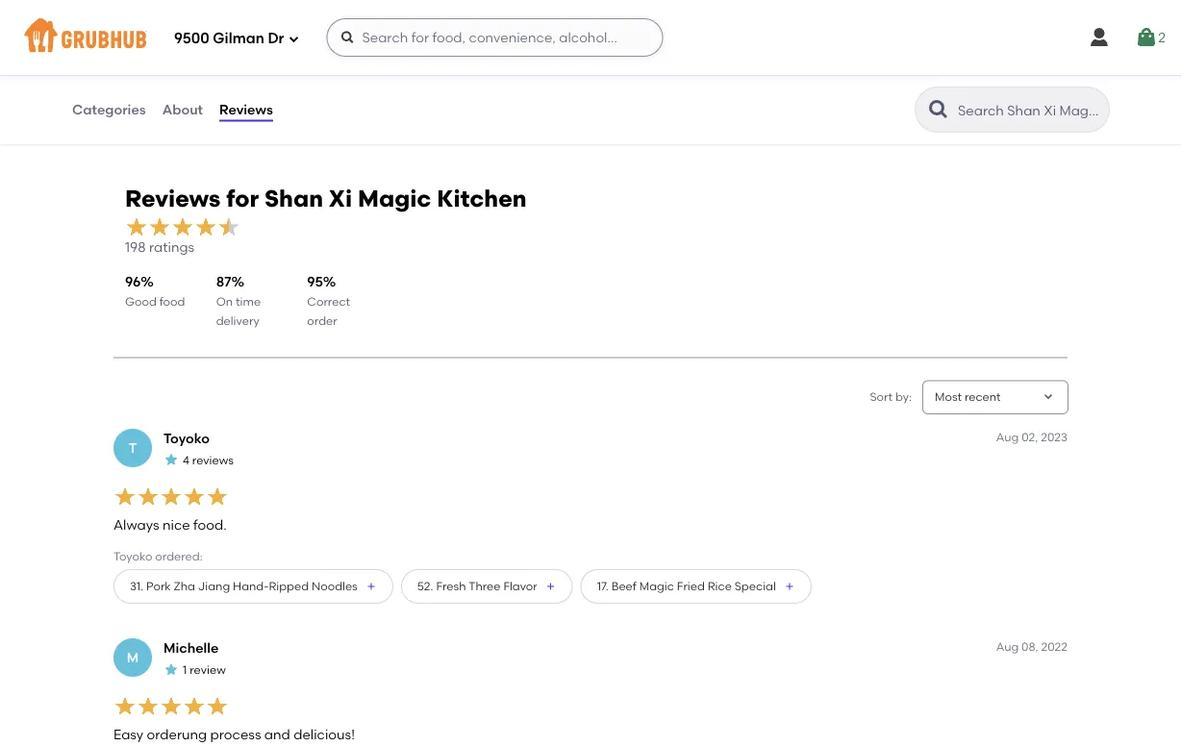 Task type: describe. For each thing, give the bounding box(es) containing it.
ordered:
[[155, 550, 203, 564]]

three
[[469, 580, 501, 594]]

always nice food.
[[114, 517, 227, 533]]

ratings for 345 ratings
[[693, 41, 739, 58]]

min for 1144 ratings
[[136, 22, 156, 36]]

31.
[[130, 580, 144, 594]]

star icon image for toyoko
[[164, 452, 179, 468]]

aug 08, 2022
[[997, 640, 1068, 654]]

special
[[735, 580, 776, 594]]

easy orderung process and delicious!
[[114, 727, 355, 743]]

1144
[[321, 41, 346, 58]]

$4.49
[[443, 38, 471, 52]]

345
[[666, 41, 690, 58]]

orderung
[[147, 727, 207, 743]]

4
[[183, 454, 189, 468]]

4 reviews
[[183, 454, 234, 468]]

review
[[190, 664, 226, 677]]

food
[[159, 295, 185, 309]]

ratings for 198 ratings
[[149, 239, 194, 255]]

delivery for 1144 ratings
[[128, 38, 171, 52]]

good
[[125, 295, 157, 309]]

31. pork zha jiang hand-ripped noodles
[[130, 580, 358, 594]]

0 horizontal spatial magic
[[358, 185, 431, 213]]

reviews for shan xi magic kitchen
[[125, 185, 527, 213]]

31. pork zha jiang hand-ripped noodles button
[[114, 570, 393, 604]]

95 correct order
[[307, 273, 350, 328]]

96
[[125, 273, 141, 290]]

flavor
[[504, 580, 538, 594]]

zha
[[174, 580, 195, 594]]

9500 gilman dr
[[174, 30, 284, 47]]

recent
[[965, 390, 1001, 404]]

25–40 min $4.49 delivery
[[443, 22, 517, 52]]

delivery for 345 ratings
[[474, 38, 517, 52]]

25–40 min $1.99 delivery
[[99, 22, 171, 52]]

2 button
[[1136, 20, 1166, 55]]

m
[[127, 650, 139, 666]]

process
[[210, 727, 261, 743]]

plus icon image for 31. pork zha jiang hand-ripped noodles
[[365, 581, 377, 593]]

2023
[[1041, 430, 1068, 444]]

min for 345 ratings
[[479, 22, 500, 36]]

by:
[[896, 390, 912, 404]]

1 horizontal spatial svg image
[[340, 30, 355, 45]]

17. beef magic fried rice special button
[[581, 570, 812, 604]]

plus icon image for 52. fresh three flavor
[[545, 581, 557, 593]]

25–40 for 345 ratings
[[443, 22, 477, 36]]

9500
[[174, 30, 210, 47]]

1
[[183, 664, 187, 677]]

about button
[[161, 75, 204, 144]]

dr
[[268, 30, 284, 47]]

michelle
[[164, 640, 219, 657]]

toyoko for toyoko
[[164, 430, 210, 447]]

52. fresh three flavor
[[417, 580, 538, 594]]

for
[[226, 185, 259, 213]]

caret down icon image
[[1041, 390, 1056, 405]]

25–40 for 1144 ratings
[[99, 22, 133, 36]]

2022
[[1042, 640, 1068, 654]]

nice
[[163, 517, 190, 533]]

shan
[[265, 185, 323, 213]]

87
[[216, 273, 232, 290]]

08,
[[1022, 640, 1039, 654]]

$1.99
[[99, 38, 125, 52]]

most
[[935, 390, 962, 404]]



Task type: vqa. For each thing, say whether or not it's contained in the screenshot.
Now button
no



Task type: locate. For each thing, give the bounding box(es) containing it.
1 aug from the top
[[997, 430, 1019, 444]]

reviews
[[192, 454, 234, 468]]

reviews
[[219, 101, 273, 118], [125, 185, 221, 213]]

ratings for 1144 ratings
[[349, 41, 395, 58]]

svg image
[[1136, 26, 1159, 49], [340, 30, 355, 45], [288, 33, 300, 45]]

star icon image
[[164, 452, 179, 468], [164, 662, 179, 678]]

2 horizontal spatial delivery
[[474, 38, 517, 52]]

0 horizontal spatial ratings
[[149, 239, 194, 255]]

95
[[307, 273, 323, 290]]

and
[[264, 727, 290, 743]]

order
[[307, 314, 337, 328]]

1 horizontal spatial 25–40
[[443, 22, 477, 36]]

2 aug from the top
[[997, 640, 1019, 654]]

1 vertical spatial toyoko
[[114, 550, 152, 564]]

0 horizontal spatial delivery
[[128, 38, 171, 52]]

search icon image
[[928, 98, 951, 121]]

0 horizontal spatial min
[[136, 22, 156, 36]]

1 star icon image from the top
[[164, 452, 179, 468]]

2 horizontal spatial svg image
[[1136, 26, 1159, 49]]

toyoko for toyoko ordered:
[[114, 550, 152, 564]]

plus icon image right flavor
[[545, 581, 557, 593]]

star icon image left 4
[[164, 452, 179, 468]]

rice
[[708, 580, 732, 594]]

min
[[136, 22, 156, 36], [479, 22, 500, 36]]

1 horizontal spatial min
[[479, 22, 500, 36]]

1 review
[[183, 664, 226, 677]]

52. fresh three flavor button
[[401, 570, 573, 604]]

25–40 inside 25–40 min $1.99 delivery
[[99, 22, 133, 36]]

198
[[125, 239, 146, 255]]

star icon image for michelle
[[164, 662, 179, 678]]

1 vertical spatial magic
[[640, 580, 674, 594]]

magic
[[358, 185, 431, 213], [640, 580, 674, 594]]

categories
[[72, 101, 146, 118]]

toyoko ordered:
[[114, 550, 203, 564]]

delivery down the time
[[216, 314, 260, 328]]

magic inside button
[[640, 580, 674, 594]]

87 on time delivery
[[216, 273, 261, 328]]

345 ratings
[[666, 41, 739, 58]]

aug 02, 2023
[[997, 430, 1068, 444]]

reviews right about
[[219, 101, 273, 118]]

25–40 up '$4.49'
[[443, 22, 477, 36]]

noodles
[[312, 580, 358, 594]]

pork
[[146, 580, 171, 594]]

1 vertical spatial reviews
[[125, 185, 221, 213]]

delivery inside 25–40 min $4.49 delivery
[[474, 38, 517, 52]]

0 horizontal spatial svg image
[[288, 33, 300, 45]]

17. beef magic fried rice special
[[597, 580, 776, 594]]

toyoko up 4
[[164, 430, 210, 447]]

plus icon image for 17. beef magic fried rice special
[[784, 581, 796, 593]]

delivery right '$4.49'
[[474, 38, 517, 52]]

plus icon image right special
[[784, 581, 796, 593]]

min inside 25–40 min $1.99 delivery
[[136, 22, 156, 36]]

beef
[[612, 580, 637, 594]]

fried
[[677, 580, 705, 594]]

aug left 08,
[[997, 640, 1019, 654]]

96 good food
[[125, 273, 185, 309]]

reviews inside button
[[219, 101, 273, 118]]

ratings right 345
[[693, 41, 739, 58]]

02,
[[1022, 430, 1039, 444]]

2 plus icon image from the left
[[545, 581, 557, 593]]

ratings
[[349, 41, 395, 58], [693, 41, 739, 58], [149, 239, 194, 255]]

xi
[[329, 185, 352, 213]]

0 vertical spatial reviews
[[219, 101, 273, 118]]

1 min from the left
[[136, 22, 156, 36]]

25–40 up $1.99
[[99, 22, 133, 36]]

kitchen
[[437, 185, 527, 213]]

reviews for reviews
[[219, 101, 273, 118]]

reviews up 198 ratings
[[125, 185, 221, 213]]

most recent
[[935, 390, 1001, 404]]

sort
[[870, 390, 893, 404]]

0 horizontal spatial toyoko
[[114, 550, 152, 564]]

1 vertical spatial star icon image
[[164, 662, 179, 678]]

time
[[236, 295, 261, 309]]

gilman
[[213, 30, 264, 47]]

0 vertical spatial toyoko
[[164, 430, 210, 447]]

1 horizontal spatial ratings
[[349, 41, 395, 58]]

Search Shan Xi Magic Kitchen search field
[[956, 101, 1104, 119]]

jiang
[[198, 580, 230, 594]]

min inside 25–40 min $4.49 delivery
[[479, 22, 500, 36]]

plus icon image inside 52. fresh three flavor button
[[545, 581, 557, 593]]

2 min from the left
[[479, 22, 500, 36]]

ratings right 198
[[149, 239, 194, 255]]

1144 ratings
[[321, 41, 395, 58]]

svg image inside 2 button
[[1136, 26, 1159, 49]]

food.
[[193, 517, 227, 533]]

hand-
[[233, 580, 269, 594]]

reviews for reviews for shan xi magic kitchen
[[125, 185, 221, 213]]

1 plus icon image from the left
[[365, 581, 377, 593]]

plus icon image inside 17. beef magic fried rice special button
[[784, 581, 796, 593]]

delicious!
[[294, 727, 355, 743]]

1 horizontal spatial delivery
[[216, 314, 260, 328]]

ratings right 1144
[[349, 41, 395, 58]]

delivery
[[128, 38, 171, 52], [474, 38, 517, 52], [216, 314, 260, 328]]

main navigation navigation
[[0, 0, 1182, 75]]

plus icon image
[[365, 581, 377, 593], [545, 581, 557, 593], [784, 581, 796, 593]]

plus icon image inside 31. pork zha jiang hand-ripped noodles button
[[365, 581, 377, 593]]

toyoko
[[164, 430, 210, 447], [114, 550, 152, 564]]

delivery inside 25–40 min $1.99 delivery
[[128, 38, 171, 52]]

star icon image left 1
[[164, 662, 179, 678]]

correct
[[307, 295, 350, 309]]

1 horizontal spatial magic
[[640, 580, 674, 594]]

25–40 inside 25–40 min $4.49 delivery
[[443, 22, 477, 36]]

delivery inside 87 on time delivery
[[216, 314, 260, 328]]

2 25–40 from the left
[[443, 22, 477, 36]]

aug
[[997, 430, 1019, 444], [997, 640, 1019, 654]]

25–40
[[99, 22, 133, 36], [443, 22, 477, 36]]

1 25–40 from the left
[[99, 22, 133, 36]]

Search for food, convenience, alcohol... search field
[[327, 18, 663, 57]]

aug left '02,'
[[997, 430, 1019, 444]]

on
[[216, 295, 233, 309]]

about
[[162, 101, 203, 118]]

52.
[[417, 580, 433, 594]]

Sort by: field
[[935, 389, 1001, 406]]

0 horizontal spatial plus icon image
[[365, 581, 377, 593]]

magic right xi
[[358, 185, 431, 213]]

2 star icon image from the top
[[164, 662, 179, 678]]

magic right beef
[[640, 580, 674, 594]]

2 horizontal spatial plus icon image
[[784, 581, 796, 593]]

plus icon image right noodles
[[365, 581, 377, 593]]

t
[[129, 440, 137, 456]]

fresh
[[436, 580, 466, 594]]

svg image
[[1088, 26, 1112, 49]]

3 plus icon image from the left
[[784, 581, 796, 593]]

reviews button
[[218, 75, 274, 144]]

sort by:
[[870, 390, 912, 404]]

easy
[[114, 727, 144, 743]]

0 horizontal spatial 25–40
[[99, 22, 133, 36]]

0 vertical spatial magic
[[358, 185, 431, 213]]

1 horizontal spatial plus icon image
[[545, 581, 557, 593]]

aug for easy orderung process and delicious!
[[997, 640, 1019, 654]]

categories button
[[71, 75, 147, 144]]

17.
[[597, 580, 609, 594]]

ripped
[[269, 580, 309, 594]]

aug for always nice food.
[[997, 430, 1019, 444]]

0 vertical spatial star icon image
[[164, 452, 179, 468]]

always
[[114, 517, 159, 533]]

toyoko up 31.
[[114, 550, 152, 564]]

0 vertical spatial aug
[[997, 430, 1019, 444]]

198 ratings
[[125, 239, 194, 255]]

delivery right $1.99
[[128, 38, 171, 52]]

1 vertical spatial aug
[[997, 640, 1019, 654]]

2 horizontal spatial ratings
[[693, 41, 739, 58]]

1 horizontal spatial toyoko
[[164, 430, 210, 447]]

2
[[1159, 29, 1166, 46]]



